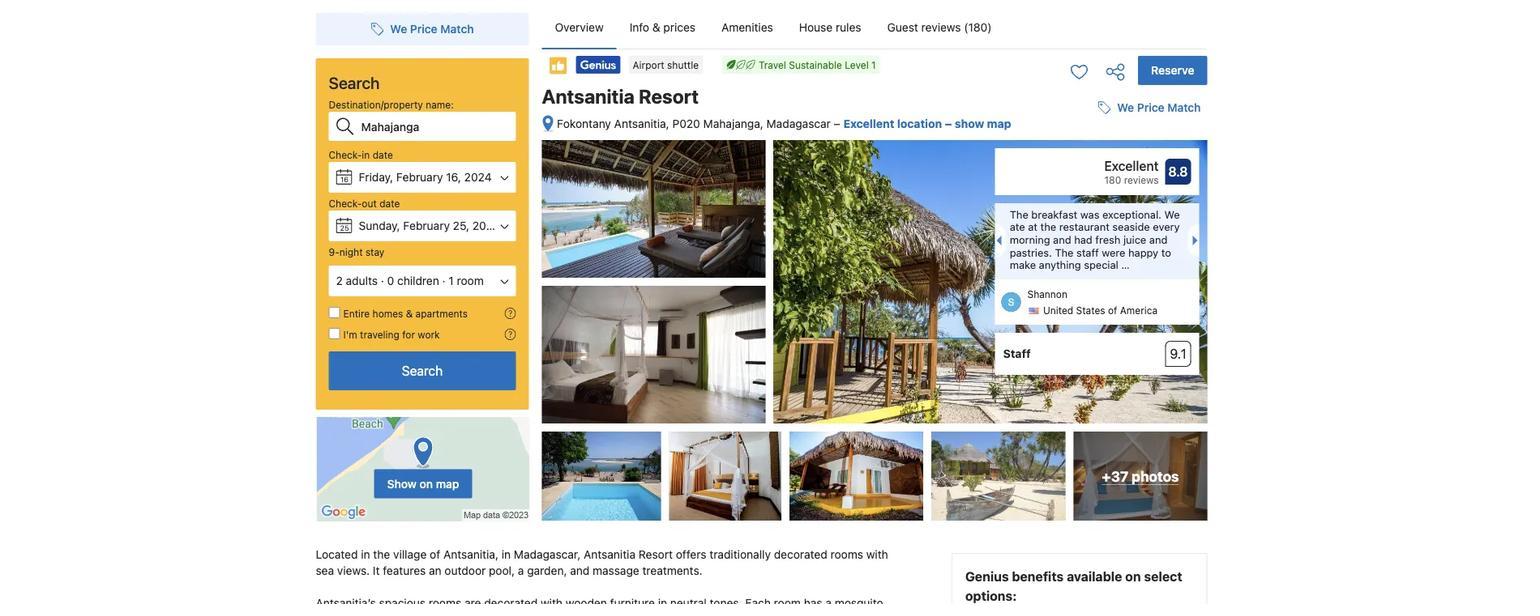 Task type: vqa. For each thing, say whether or not it's contained in the screenshot.
"cabins" in other accommodation 36,525 holiday rentals 22,757 cottages 1,015 cabins 508 glamping sites 101 tiny houses
no



Task type: locate. For each thing, give the bounding box(es) containing it.
search up the destination/property
[[329, 73, 380, 92]]

guest
[[888, 21, 919, 34]]

if you select this option, we'll show you popular business travel features like breakfast, wifi and free parking. image
[[505, 329, 516, 341], [505, 329, 516, 341]]

resort down airport shuttle
[[639, 85, 699, 108]]

sea
[[316, 565, 334, 578]]

0 vertical spatial on
[[420, 478, 433, 491]]

date for check-in date
[[373, 149, 393, 161]]

2024 for friday, february 16, 2024
[[464, 171, 492, 184]]

date right out
[[380, 198, 400, 209]]

for
[[402, 329, 415, 341]]

friday, february 16, 2024
[[359, 171, 492, 184]]

0 vertical spatial &
[[653, 21, 661, 34]]

decorated
[[774, 549, 828, 562], [484, 597, 538, 605]]

2 vertical spatial we
[[1165, 208, 1180, 221]]

resort up the treatments.
[[639, 549, 673, 562]]

stay
[[366, 246, 385, 258]]

0 vertical spatial match
[[441, 22, 474, 36]]

options:
[[966, 589, 1017, 605]]

we price match up name:
[[390, 22, 474, 36]]

location
[[897, 117, 942, 131]]

25,
[[453, 219, 470, 233]]

of up the an
[[430, 549, 440, 562]]

excellent up 180
[[1105, 159, 1159, 174]]

1 vertical spatial the
[[373, 549, 390, 562]]

price down reserve button
[[1137, 101, 1165, 114]]

scored 8.8 element
[[1166, 159, 1192, 185]]

0 horizontal spatial search
[[329, 73, 380, 92]]

2024 right 25,
[[473, 219, 500, 233]]

2 check- from the top
[[329, 198, 362, 209]]

antsanitia, down 'antsanitia resort'
[[614, 117, 670, 131]]

1 vertical spatial room
[[774, 597, 801, 605]]

1 horizontal spatial of
[[1108, 305, 1118, 317]]

0 vertical spatial reviews
[[922, 21, 961, 34]]

0 vertical spatial we price match
[[390, 22, 474, 36]]

1 horizontal spatial –
[[945, 117, 952, 131]]

map right 'show'
[[987, 117, 1012, 131]]

valign  initial image
[[549, 56, 568, 75]]

excellent
[[844, 117, 895, 131], [1105, 159, 1159, 174]]

1 horizontal spatial map
[[987, 117, 1012, 131]]

1 inside dropdown button
[[449, 274, 454, 288]]

sustainable
[[789, 59, 842, 71]]

1 vertical spatial we
[[1118, 101, 1135, 114]]

sunday,
[[359, 219, 400, 233]]

0 vertical spatial search
[[329, 73, 380, 92]]

1 vertical spatial map
[[436, 478, 459, 491]]

date up friday,
[[373, 149, 393, 161]]

0 horizontal spatial 1
[[449, 274, 454, 288]]

resort
[[639, 85, 699, 108], [639, 549, 673, 562]]

search down work at the bottom left
[[402, 364, 443, 379]]

states
[[1076, 305, 1106, 317]]

apartments
[[416, 308, 468, 319]]

in up friday,
[[362, 149, 370, 161]]

0 horizontal spatial &
[[406, 308, 413, 319]]

0 horizontal spatial a
[[518, 565, 524, 578]]

1 vertical spatial excellent
[[1105, 159, 1159, 174]]

0 vertical spatial 2024
[[464, 171, 492, 184]]

benefits
[[1012, 570, 1064, 585]]

1 horizontal spatial room
[[774, 597, 801, 605]]

1 vertical spatial a
[[826, 597, 832, 605]]

1 horizontal spatial we price match button
[[1092, 93, 1208, 123]]

0 horizontal spatial –
[[834, 117, 841, 131]]

on right show
[[420, 478, 433, 491]]

1 vertical spatial search
[[402, 364, 443, 379]]

traditionally
[[710, 549, 771, 562]]

were
[[1102, 246, 1126, 259]]

0 vertical spatial february
[[396, 171, 443, 184]]

search
[[329, 73, 380, 92], [402, 364, 443, 379]]

0 vertical spatial decorated
[[774, 549, 828, 562]]

in up pool,
[[502, 549, 511, 562]]

name:
[[426, 99, 454, 110]]

juice
[[1124, 234, 1147, 246]]

decorated up has
[[774, 549, 828, 562]]

was
[[1081, 208, 1100, 221]]

1 vertical spatial match
[[1168, 101, 1201, 114]]

180
[[1105, 174, 1122, 186]]

of right the states
[[1108, 305, 1118, 317]]

overview
[[555, 21, 604, 34]]

1 vertical spatial 2024
[[473, 219, 500, 233]]

february left 16, on the top of page
[[396, 171, 443, 184]]

0 horizontal spatial price
[[410, 22, 438, 36]]

0 horizontal spatial match
[[441, 22, 474, 36]]

on left select
[[1126, 570, 1141, 585]]

show on map button
[[316, 417, 531, 523], [374, 470, 472, 499]]

1 vertical spatial with
[[541, 597, 563, 605]]

0 vertical spatial date
[[373, 149, 393, 161]]

reviews left (180)
[[922, 21, 961, 34]]

we price match button down reserve button
[[1092, 93, 1208, 123]]

2 adults · 0 children · 1 room
[[336, 274, 484, 288]]

& up for
[[406, 308, 413, 319]]

2024 right 16, on the top of page
[[464, 171, 492, 184]]

spacious
[[379, 597, 426, 605]]

a right pool,
[[518, 565, 524, 578]]

i'm traveling for work
[[343, 329, 440, 341]]

travel sustainable level 1
[[759, 59, 876, 71]]

decorated down pool,
[[484, 597, 538, 605]]

map
[[987, 117, 1012, 131], [436, 478, 459, 491]]

check-
[[329, 149, 362, 161], [329, 198, 362, 209]]

0 horizontal spatial we
[[390, 22, 407, 36]]

· right children
[[442, 274, 446, 288]]

and left had
[[1053, 234, 1072, 246]]

1 horizontal spatial we price match
[[1118, 101, 1201, 114]]

1 horizontal spatial the
[[1041, 221, 1057, 233]]

february left 25,
[[403, 219, 450, 233]]

2 resort from the top
[[639, 549, 673, 562]]

match up name:
[[441, 22, 474, 36]]

we inside the breakfast was exceptional. we ate at the restaurant seaside every morning and had fresh juice and pastries. the staff were happy to make anything special …
[[1165, 208, 1180, 221]]

we up "excellent 180 reviews"
[[1118, 101, 1135, 114]]

1 vertical spatial antsanitia
[[584, 549, 636, 562]]

1 horizontal spatial reviews
[[1124, 174, 1159, 186]]

of
[[1108, 305, 1118, 317], [430, 549, 440, 562]]

·
[[381, 274, 384, 288], [442, 274, 446, 288]]

1 horizontal spatial excellent
[[1105, 159, 1159, 174]]

work
[[418, 329, 440, 341]]

special
[[1084, 259, 1119, 271]]

we'll show you stays where you can have the entire place to yourself image
[[505, 308, 516, 319], [505, 308, 516, 319]]

1 vertical spatial antsanitia,
[[444, 549, 499, 562]]

2024
[[464, 171, 492, 184], [473, 219, 500, 233]]

1 horizontal spatial search
[[402, 364, 443, 379]]

click to open map view image
[[542, 115, 554, 134]]

and up wooden
[[570, 565, 590, 578]]

house rules
[[799, 21, 862, 34]]

1 horizontal spatial ·
[[442, 274, 446, 288]]

1 vertical spatial we price match button
[[1092, 93, 1208, 123]]

the down the breakfast
[[1041, 221, 1057, 233]]

1 vertical spatial february
[[403, 219, 450, 233]]

it
[[373, 565, 380, 578]]

madagascar,
[[514, 549, 581, 562]]

1 vertical spatial we price match
[[1118, 101, 1201, 114]]

2 horizontal spatial we
[[1165, 208, 1180, 221]]

room
[[457, 274, 484, 288], [774, 597, 801, 605]]

destination/property
[[329, 99, 423, 110]]

0 horizontal spatial rooms
[[429, 597, 462, 605]]

0 vertical spatial with
[[867, 549, 888, 562]]

1 horizontal spatial match
[[1168, 101, 1201, 114]]

exceptional.
[[1103, 208, 1162, 221]]

out
[[362, 198, 377, 209]]

we
[[390, 22, 407, 36], [1118, 101, 1135, 114], [1165, 208, 1180, 221]]

1 horizontal spatial the
[[1055, 246, 1074, 259]]

map right show
[[436, 478, 459, 491]]

1 vertical spatial 1
[[449, 274, 454, 288]]

1 horizontal spatial price
[[1137, 101, 1165, 114]]

in inside search section
[[362, 149, 370, 161]]

1 vertical spatial decorated
[[484, 597, 538, 605]]

room up apartments
[[457, 274, 484, 288]]

shannon
[[1028, 289, 1068, 301]]

0 vertical spatial antsanitia,
[[614, 117, 670, 131]]

2024 for sunday, february 25, 2024
[[473, 219, 500, 233]]

1 horizontal spatial 1
[[872, 59, 876, 71]]

· left 0
[[381, 274, 384, 288]]

0 vertical spatial map
[[987, 117, 1012, 131]]

price
[[410, 22, 438, 36], [1137, 101, 1165, 114]]

0 vertical spatial room
[[457, 274, 484, 288]]

fresh
[[1096, 234, 1121, 246]]

0 horizontal spatial of
[[430, 549, 440, 562]]

1 vertical spatial rooms
[[429, 597, 462, 605]]

seaside
[[1113, 221, 1150, 233]]

the up ate
[[1010, 208, 1029, 221]]

we price match down reserve button
[[1118, 101, 1201, 114]]

1 vertical spatial reviews
[[1124, 174, 1159, 186]]

reviews right 180
[[1124, 174, 1159, 186]]

0 horizontal spatial antsanitia,
[[444, 549, 499, 562]]

price inside search section
[[410, 22, 438, 36]]

0 vertical spatial we
[[390, 22, 407, 36]]

0 horizontal spatial ·
[[381, 274, 384, 288]]

+37 photos
[[1102, 468, 1179, 485]]

the up 'it'
[[373, 549, 390, 562]]

and up to
[[1150, 234, 1168, 246]]

0 horizontal spatial room
[[457, 274, 484, 288]]

make
[[1010, 259, 1036, 271]]

1 horizontal spatial rooms
[[831, 549, 863, 562]]

0 horizontal spatial reviews
[[922, 21, 961, 34]]

+37
[[1102, 468, 1129, 485]]

1 right level
[[872, 59, 876, 71]]

(180)
[[964, 21, 992, 34]]

0 vertical spatial antsanitia
[[542, 85, 635, 108]]

0 horizontal spatial on
[[420, 478, 433, 491]]

staff
[[1077, 246, 1099, 259]]

1 vertical spatial check-
[[329, 198, 362, 209]]

check- up 16
[[329, 149, 362, 161]]

0 horizontal spatial the
[[373, 549, 390, 562]]

16,
[[446, 171, 461, 184]]

located in the village of antsanitia, in madagascar, antsanitia resort offers traditionally decorated rooms with sea views. it features an outdoor pool, a garden, and massage treatments. antsanitia's spacious rooms are decorated with wooden furniture in neutral tones. each room has a mosqui
[[316, 549, 896, 605]]

antsanitia up the massage
[[584, 549, 636, 562]]

0 horizontal spatial map
[[436, 478, 459, 491]]

0 horizontal spatial excellent
[[844, 117, 895, 131]]

0 vertical spatial rooms
[[831, 549, 863, 562]]

1 horizontal spatial antsanitia,
[[614, 117, 670, 131]]

0 vertical spatial resort
[[639, 85, 699, 108]]

– right madagascar
[[834, 117, 841, 131]]

prices
[[664, 21, 696, 34]]

info & prices
[[630, 21, 696, 34]]

a right has
[[826, 597, 832, 605]]

0 vertical spatial the
[[1010, 208, 1029, 221]]

antsanitia, up outdoor
[[444, 549, 499, 562]]

0 horizontal spatial and
[[570, 565, 590, 578]]

antsanitia up fokontany
[[542, 85, 635, 108]]

0 horizontal spatial we price match
[[390, 22, 474, 36]]

available
[[1067, 570, 1123, 585]]

we price match button up name:
[[364, 15, 481, 44]]

neutral
[[670, 597, 707, 605]]

scored 9.1 element
[[1166, 341, 1192, 367]]

16
[[340, 175, 349, 184]]

1 right children
[[449, 274, 454, 288]]

match down reserve button
[[1168, 101, 1201, 114]]

0 vertical spatial price
[[410, 22, 438, 36]]

on inside genius benefits available on select options:
[[1126, 570, 1141, 585]]

check- down 16
[[329, 198, 362, 209]]

1 vertical spatial the
[[1055, 246, 1074, 259]]

1 vertical spatial date
[[380, 198, 400, 209]]

1 vertical spatial &
[[406, 308, 413, 319]]

p020
[[673, 117, 700, 131]]

show
[[387, 478, 417, 491]]

reserve button
[[1139, 56, 1208, 85]]

we up destination/property name: at the top of page
[[390, 22, 407, 36]]

1 check- from the top
[[329, 149, 362, 161]]

price up name:
[[410, 22, 438, 36]]

reviews inside guest reviews (180) link
[[922, 21, 961, 34]]

0 horizontal spatial decorated
[[484, 597, 538, 605]]

0 horizontal spatial we price match button
[[364, 15, 481, 44]]

the up anything
[[1055, 246, 1074, 259]]

1 vertical spatial price
[[1137, 101, 1165, 114]]

1 horizontal spatial a
[[826, 597, 832, 605]]

we price match inside search section
[[390, 22, 474, 36]]

we up every
[[1165, 208, 1180, 221]]

check- for out
[[329, 198, 362, 209]]

excellent left location
[[844, 117, 895, 131]]

at
[[1028, 221, 1038, 233]]

0 horizontal spatial with
[[541, 597, 563, 605]]

room left has
[[774, 597, 801, 605]]

& right 'info'
[[653, 21, 661, 34]]

1 horizontal spatial on
[[1126, 570, 1141, 585]]

– left 'show'
[[945, 117, 952, 131]]

1 vertical spatial on
[[1126, 570, 1141, 585]]

has
[[804, 597, 823, 605]]



Task type: describe. For each thing, give the bounding box(es) containing it.
we price match for right we price match dropdown button
[[1118, 101, 1201, 114]]

9-night stay
[[329, 246, 385, 258]]

0 horizontal spatial the
[[1010, 208, 1029, 221]]

sunday, february 25, 2024
[[359, 219, 500, 233]]

anything
[[1039, 259, 1081, 271]]

morning
[[1010, 234, 1050, 246]]

fokontany
[[557, 117, 611, 131]]

amenities
[[722, 21, 773, 34]]

antsanitia resort
[[542, 85, 699, 108]]

resort inside located in the village of antsanitia, in madagascar, antsanitia resort offers traditionally decorated rooms with sea views. it features an outdoor pool, a garden, and massage treatments. antsanitia's spacious rooms are decorated with wooden furniture in neutral tones. each room has a mosqui
[[639, 549, 673, 562]]

match inside search section
[[441, 22, 474, 36]]

excellent location – show map button
[[844, 117, 1012, 131]]

pool,
[[489, 565, 515, 578]]

reviews inside "excellent 180 reviews"
[[1124, 174, 1159, 186]]

every
[[1153, 221, 1180, 233]]

breakfast
[[1032, 208, 1078, 221]]

on inside search section
[[420, 478, 433, 491]]

2 horizontal spatial and
[[1150, 234, 1168, 246]]

0 vertical spatial 1
[[872, 59, 876, 71]]

united
[[1043, 305, 1074, 317]]

children
[[397, 274, 439, 288]]

tones.
[[710, 597, 742, 605]]

2
[[336, 274, 343, 288]]

overview link
[[542, 6, 617, 49]]

rated excellent element
[[1003, 157, 1159, 176]]

check-in date
[[329, 149, 393, 161]]

happy
[[1129, 246, 1159, 259]]

reserve
[[1152, 64, 1195, 77]]

map inside search section
[[436, 478, 459, 491]]

genius benefits available on select options:
[[966, 570, 1183, 605]]

2 · from the left
[[442, 274, 446, 288]]

house
[[799, 21, 833, 34]]

1 resort from the top
[[639, 85, 699, 108]]

1 horizontal spatial we
[[1118, 101, 1135, 114]]

ate
[[1010, 221, 1025, 233]]

offers
[[676, 549, 707, 562]]

i'm
[[343, 329, 357, 341]]

are
[[465, 597, 481, 605]]

the inside the breakfast was exceptional. we ate at the restaurant seaside every morning and had fresh juice and pastries. the staff were happy to make anything special …
[[1041, 221, 1057, 233]]

united states of america
[[1043, 305, 1158, 317]]

1 horizontal spatial with
[[867, 549, 888, 562]]

to
[[1162, 246, 1172, 259]]

in left neutral
[[658, 597, 667, 605]]

we inside search section
[[390, 22, 407, 36]]

furniture
[[610, 597, 655, 605]]

0 vertical spatial excellent
[[844, 117, 895, 131]]

genius
[[966, 570, 1009, 585]]

search section
[[309, 0, 536, 523]]

0 vertical spatial of
[[1108, 305, 1118, 317]]

we price match for topmost we price match dropdown button
[[390, 22, 474, 36]]

guest reviews (180) link
[[875, 6, 1005, 49]]

guest reviews (180)
[[888, 21, 992, 34]]

views.
[[337, 565, 370, 578]]

airport shuttle
[[633, 59, 699, 71]]

0 vertical spatial we price match button
[[364, 15, 481, 44]]

shuttle
[[667, 59, 699, 71]]

antsanitia inside located in the village of antsanitia, in madagascar, antsanitia resort offers traditionally decorated rooms with sea views. it features an outdoor pool, a garden, and massage treatments. antsanitia's spacious rooms are decorated with wooden furniture in neutral tones. each room has a mosqui
[[584, 549, 636, 562]]

the inside located in the village of antsanitia, in madagascar, antsanitia resort offers traditionally decorated rooms with sea views. it features an outdoor pool, a garden, and massage treatments. antsanitia's spacious rooms are decorated with wooden furniture in neutral tones. each room has a mosqui
[[373, 549, 390, 562]]

friday,
[[359, 171, 393, 184]]

in up views. at the bottom of the page
[[361, 549, 370, 562]]

2 adults · 0 children · 1 room button
[[329, 266, 516, 297]]

antsanitia, inside located in the village of antsanitia, in madagascar, antsanitia resort offers traditionally decorated rooms with sea views. it features an outdoor pool, a garden, and massage treatments. antsanitia's spacious rooms are decorated with wooden furniture in neutral tones. each room has a mosqui
[[444, 549, 499, 562]]

0 vertical spatial a
[[518, 565, 524, 578]]

date for check-out date
[[380, 198, 400, 209]]

info & prices link
[[617, 6, 709, 49]]

night
[[340, 246, 363, 258]]

pastries.
[[1010, 246, 1052, 259]]

search inside search button
[[402, 364, 443, 379]]

info
[[630, 21, 650, 34]]

rules
[[836, 21, 862, 34]]

restaurant
[[1060, 221, 1110, 233]]

1 horizontal spatial &
[[653, 21, 661, 34]]

the breakfast was exceptional. we ate at the restaurant seaside every morning and had fresh juice and pastries. the staff were happy to make anything special …
[[1010, 208, 1180, 271]]

treatments.
[[643, 565, 703, 578]]

1 · from the left
[[381, 274, 384, 288]]

homes
[[373, 308, 403, 319]]

room inside 2 adults · 0 children · 1 room dropdown button
[[457, 274, 484, 288]]

previous image
[[992, 236, 1002, 246]]

photos
[[1132, 468, 1179, 485]]

Where are you going? field
[[355, 112, 516, 141]]

mahajanga,
[[704, 117, 764, 131]]

…
[[1122, 259, 1130, 271]]

0
[[387, 274, 394, 288]]

february for 16,
[[396, 171, 443, 184]]

travel
[[759, 59, 786, 71]]

and inside located in the village of antsanitia, in madagascar, antsanitia resort offers traditionally decorated rooms with sea views. it features an outdoor pool, a garden, and massage treatments. antsanitia's spacious rooms are decorated with wooden furniture in neutral tones. each room has a mosqui
[[570, 565, 590, 578]]

2 – from the left
[[945, 117, 952, 131]]

level
[[845, 59, 869, 71]]

located
[[316, 549, 358, 562]]

outdoor
[[445, 565, 486, 578]]

house rules link
[[786, 6, 875, 49]]

1 – from the left
[[834, 117, 841, 131]]

antsanitia's
[[316, 597, 376, 605]]

show
[[955, 117, 985, 131]]

check- for in
[[329, 149, 362, 161]]

of inside located in the village of antsanitia, in madagascar, antsanitia resort offers traditionally decorated rooms with sea views. it features an outdoor pool, a garden, and massage treatments. antsanitia's spacious rooms are decorated with wooden furniture in neutral tones. each room has a mosqui
[[430, 549, 440, 562]]

february for 25,
[[403, 219, 450, 233]]

staff
[[1003, 348, 1031, 361]]

& inside search section
[[406, 308, 413, 319]]

each
[[745, 597, 771, 605]]

wooden
[[566, 597, 607, 605]]

traveling
[[360, 329, 400, 341]]

1 horizontal spatial and
[[1053, 234, 1072, 246]]

village
[[393, 549, 427, 562]]

show on map
[[387, 478, 459, 491]]

america
[[1120, 305, 1158, 317]]

adults
[[346, 274, 378, 288]]

1 horizontal spatial decorated
[[774, 549, 828, 562]]

entire
[[343, 308, 370, 319]]

entire homes & apartments
[[343, 308, 468, 319]]

next image
[[1193, 236, 1203, 246]]

9-
[[329, 246, 340, 258]]

check-out date
[[329, 198, 400, 209]]

8.8
[[1169, 164, 1188, 180]]

room inside located in the village of antsanitia, in madagascar, antsanitia resort offers traditionally decorated rooms with sea views. it features an outdoor pool, a garden, and massage treatments. antsanitia's spacious rooms are decorated with wooden furniture in neutral tones. each room has a mosqui
[[774, 597, 801, 605]]

an
[[429, 565, 442, 578]]



